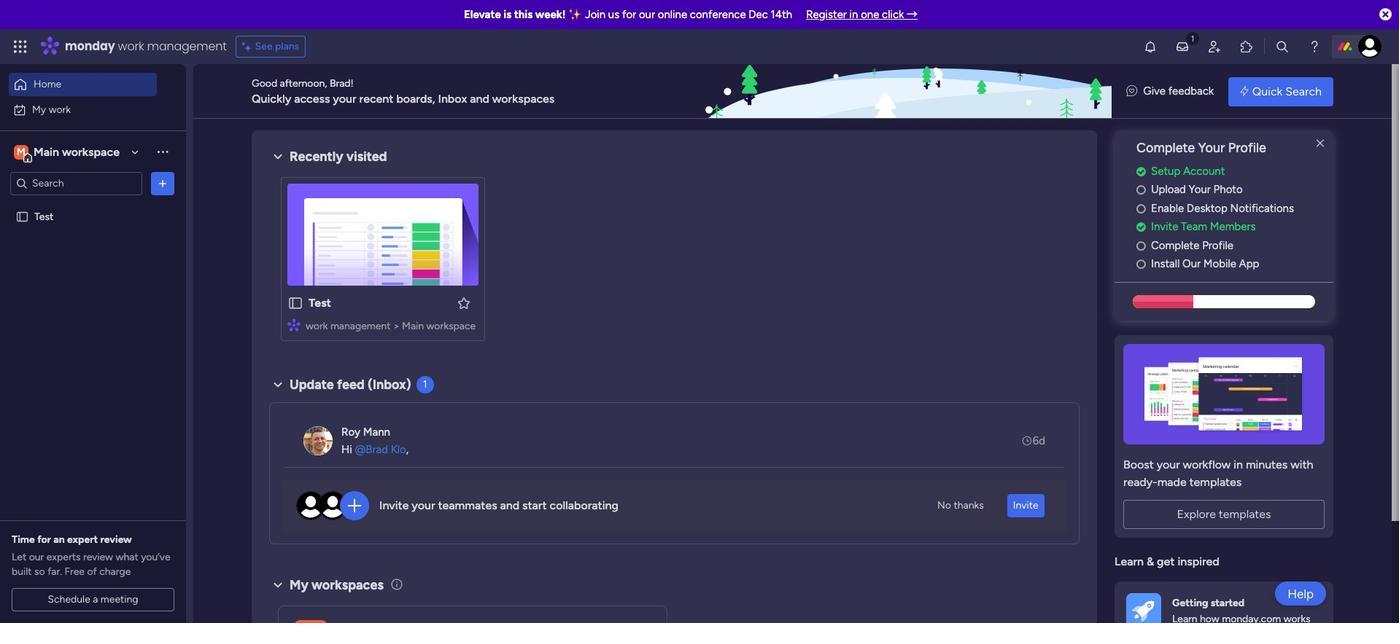 Task type: locate. For each thing, give the bounding box(es) containing it.
experts
[[47, 551, 81, 564]]

upload your photo
[[1151, 183, 1243, 196]]

0 vertical spatial complete
[[1136, 140, 1195, 156]]

0 vertical spatial workspace
[[62, 145, 120, 159]]

templates down workflow
[[1189, 475, 1242, 489]]

my workspaces
[[290, 578, 384, 594]]

boards,
[[396, 92, 435, 105]]

3 circle o image from the top
[[1136, 241, 1146, 252]]

1 horizontal spatial my
[[290, 578, 308, 594]]

check circle image left team at the top right
[[1136, 222, 1146, 233]]

my inside button
[[32, 103, 46, 116]]

in
[[849, 8, 858, 21], [1234, 458, 1243, 472]]

0 vertical spatial your
[[1198, 140, 1225, 156]]

0 horizontal spatial your
[[333, 92, 356, 105]]

1 vertical spatial our
[[29, 551, 44, 564]]

workspace up search in workspace field
[[62, 145, 120, 159]]

0 vertical spatial workspaces
[[492, 92, 555, 105]]

invite team members
[[1151, 221, 1256, 234]]

setup account
[[1151, 165, 1225, 178]]

search everything image
[[1275, 39, 1290, 54]]

1 vertical spatial your
[[1189, 183, 1211, 196]]

our
[[639, 8, 655, 21], [29, 551, 44, 564]]

0 vertical spatial for
[[622, 8, 636, 21]]

main right >
[[402, 320, 424, 333]]

collaborating
[[550, 499, 619, 513]]

(inbox)
[[368, 377, 411, 393]]

1 vertical spatial for
[[37, 534, 51, 546]]

complete up setup
[[1136, 140, 1195, 156]]

profile up setup account link
[[1228, 140, 1266, 156]]

workspaces up main workspace 'icon'
[[312, 578, 384, 594]]

work
[[118, 38, 144, 55], [49, 103, 71, 116], [306, 320, 328, 333]]

your for boost your workflow in minutes with ready-made templates
[[1157, 458, 1180, 472]]

boost
[[1123, 458, 1154, 472]]

0 horizontal spatial main
[[34, 145, 59, 159]]

upload your photo link
[[1136, 182, 1333, 198]]

templates inside button
[[1219, 508, 1271, 521]]

monday work management
[[65, 38, 227, 55]]

templates right the explore
[[1219, 508, 1271, 521]]

1 horizontal spatial in
[[1234, 458, 1243, 472]]

what
[[116, 551, 138, 564]]

0 vertical spatial work
[[118, 38, 144, 55]]

start
[[522, 499, 547, 513]]

4 circle o image from the top
[[1136, 259, 1146, 270]]

v2 user feedback image
[[1126, 83, 1137, 100]]

0 horizontal spatial work
[[49, 103, 71, 116]]

1 vertical spatial and
[[500, 499, 519, 513]]

0 horizontal spatial management
[[147, 38, 227, 55]]

your up account at the top of the page
[[1198, 140, 1225, 156]]

2 horizontal spatial your
[[1157, 458, 1180, 472]]

v2 bolt switch image
[[1240, 84, 1249, 100]]

0 vertical spatial management
[[147, 38, 227, 55]]

2 horizontal spatial work
[[306, 320, 328, 333]]

0 horizontal spatial in
[[849, 8, 858, 21]]

main inside workspace selection element
[[34, 145, 59, 159]]

thanks
[[954, 500, 984, 512]]

0 horizontal spatial and
[[470, 92, 489, 105]]

1 vertical spatial work
[[49, 103, 71, 116]]

your for invite your teammates and start collaborating
[[412, 499, 435, 513]]

complete for complete your profile
[[1136, 140, 1195, 156]]

workspace down add to favorites icon
[[426, 320, 476, 333]]

invite for team
[[1151, 221, 1178, 234]]

boost your workflow in minutes with ready-made templates
[[1123, 458, 1313, 489]]

0 horizontal spatial invite
[[379, 499, 409, 513]]

my right close my workspaces image
[[290, 578, 308, 594]]

1 vertical spatial workspaces
[[312, 578, 384, 594]]

0 vertical spatial test
[[34, 210, 53, 223]]

1 vertical spatial main
[[402, 320, 424, 333]]

complete up install at the top
[[1151, 239, 1199, 252]]

circle o image left upload
[[1136, 185, 1146, 196]]

schedule a meeting
[[48, 594, 138, 606]]

1 horizontal spatial for
[[622, 8, 636, 21]]

invite
[[1151, 221, 1178, 234], [379, 499, 409, 513], [1013, 500, 1038, 512]]

no thanks button
[[931, 495, 990, 518]]

inspired
[[1178, 555, 1219, 569]]

work down the home
[[49, 103, 71, 116]]

2 circle o image from the top
[[1136, 203, 1146, 214]]

you've
[[141, 551, 170, 564]]

2 horizontal spatial invite
[[1151, 221, 1178, 234]]

1 vertical spatial workspace
[[426, 320, 476, 333]]

roy mann
[[341, 426, 390, 439]]

1 horizontal spatial invite
[[1013, 500, 1038, 512]]

1 check circle image from the top
[[1136, 166, 1146, 177]]

add to favorites image
[[457, 296, 471, 310]]

circle o image inside complete profile link
[[1136, 241, 1146, 252]]

main workspace image
[[293, 620, 328, 624]]

online
[[658, 8, 687, 21]]

enable desktop notifications
[[1151, 202, 1294, 215]]

1 vertical spatial complete
[[1151, 239, 1199, 252]]

explore
[[1177, 508, 1216, 521]]

circle o image left install at the top
[[1136, 259, 1146, 270]]

1 horizontal spatial your
[[412, 499, 435, 513]]

0 horizontal spatial our
[[29, 551, 44, 564]]

circle o image inside enable desktop notifications link
[[1136, 203, 1146, 214]]

quick search button
[[1228, 77, 1333, 106]]

test right public board icon
[[309, 296, 331, 310]]

1 vertical spatial your
[[1157, 458, 1180, 472]]

your for upload
[[1189, 183, 1211, 196]]

work up update
[[306, 320, 328, 333]]

check circle image for setup
[[1136, 166, 1146, 177]]

0 horizontal spatial test
[[34, 210, 53, 223]]

our left the online
[[639, 8, 655, 21]]

1 vertical spatial in
[[1234, 458, 1243, 472]]

close recently visited image
[[269, 148, 287, 166]]

setup
[[1151, 165, 1180, 178]]

0 vertical spatial check circle image
[[1136, 166, 1146, 177]]

circle o image inside install our mobile app link
[[1136, 259, 1146, 270]]

schedule a meeting button
[[12, 589, 174, 612]]

visited
[[346, 149, 387, 165]]

your up made
[[1157, 458, 1180, 472]]

1 vertical spatial management
[[330, 320, 391, 333]]

0 vertical spatial your
[[333, 92, 356, 105]]

1 horizontal spatial work
[[118, 38, 144, 55]]

your
[[1198, 140, 1225, 156], [1189, 183, 1211, 196]]

2 check circle image from the top
[[1136, 222, 1146, 233]]

my
[[32, 103, 46, 116], [290, 578, 308, 594]]

click
[[882, 8, 904, 21]]

workspace image
[[14, 144, 28, 160]]

workspace options image
[[155, 145, 170, 159]]

invite for your
[[379, 499, 409, 513]]

free
[[65, 566, 85, 578]]

public board image
[[15, 210, 29, 224]]

our up so
[[29, 551, 44, 564]]

work inside button
[[49, 103, 71, 116]]

0 vertical spatial main
[[34, 145, 59, 159]]

recent
[[359, 92, 394, 105]]

check circle image inside invite team members link
[[1136, 222, 1146, 233]]

profile up mobile on the right top
[[1202, 239, 1233, 252]]

test right public board image
[[34, 210, 53, 223]]

review
[[100, 534, 132, 546], [83, 551, 113, 564]]

workspaces right inbox
[[492, 92, 555, 105]]

0 vertical spatial our
[[639, 8, 655, 21]]

work right the monday
[[118, 38, 144, 55]]

ready-
[[1123, 475, 1157, 489]]

quick search
[[1252, 84, 1322, 98]]

1 vertical spatial check circle image
[[1136, 222, 1146, 233]]

select product image
[[13, 39, 28, 54]]

check circle image
[[1136, 166, 1146, 177], [1136, 222, 1146, 233]]

brad klo image
[[1358, 35, 1382, 58]]

circle o image inside the upload your photo link
[[1136, 185, 1146, 196]]

your down account at the top of the page
[[1189, 183, 1211, 196]]

recently
[[290, 149, 343, 165]]

review up what
[[100, 534, 132, 546]]

review up of at the left of the page
[[83, 551, 113, 564]]

0 horizontal spatial my
[[32, 103, 46, 116]]

1 circle o image from the top
[[1136, 185, 1146, 196]]

register in one click → link
[[806, 8, 918, 21]]

0 horizontal spatial workspace
[[62, 145, 120, 159]]

2 vertical spatial your
[[412, 499, 435, 513]]

1 vertical spatial test
[[309, 296, 331, 310]]

1 vertical spatial review
[[83, 551, 113, 564]]

workspace
[[62, 145, 120, 159], [426, 320, 476, 333]]

your
[[333, 92, 356, 105], [1157, 458, 1180, 472], [412, 499, 435, 513]]

complete profile
[[1151, 239, 1233, 252]]

far.
[[48, 566, 62, 578]]

and
[[470, 92, 489, 105], [500, 499, 519, 513]]

option
[[0, 204, 186, 206]]

main right workspace image
[[34, 145, 59, 159]]

1 horizontal spatial workspaces
[[492, 92, 555, 105]]

elevate is this week! ✨ join us for our online conference dec 14th
[[464, 8, 792, 21]]

1 vertical spatial templates
[[1219, 508, 1271, 521]]

and left "start"
[[500, 499, 519, 513]]

my work
[[32, 103, 71, 116]]

complete for complete profile
[[1151, 239, 1199, 252]]

help
[[1288, 587, 1314, 601]]

profile
[[1228, 140, 1266, 156], [1202, 239, 1233, 252]]

check circle image inside setup account link
[[1136, 166, 1146, 177]]

feedback
[[1168, 85, 1214, 98]]

main workspace
[[34, 145, 120, 159]]

1 horizontal spatial our
[[639, 8, 655, 21]]

see
[[255, 40, 273, 53]]

no
[[937, 500, 951, 512]]

for right us
[[622, 8, 636, 21]]

circle o image for upload
[[1136, 185, 1146, 196]]

0 vertical spatial my
[[32, 103, 46, 116]]

0 vertical spatial and
[[470, 92, 489, 105]]

public board image
[[287, 295, 303, 311]]

your down brad!
[[333, 92, 356, 105]]

0 vertical spatial templates
[[1189, 475, 1242, 489]]

1 vertical spatial my
[[290, 578, 308, 594]]

your left 'teammates'
[[412, 499, 435, 513]]

built
[[12, 566, 32, 578]]

team
[[1181, 221, 1207, 234]]

circle o image left complete profile
[[1136, 241, 1146, 252]]

for left the an
[[37, 534, 51, 546]]

app
[[1239, 258, 1259, 271]]

my down the home
[[32, 103, 46, 116]]

circle o image
[[1136, 185, 1146, 196], [1136, 203, 1146, 214], [1136, 241, 1146, 252], [1136, 259, 1146, 270]]

get
[[1157, 555, 1175, 569]]

close my workspaces image
[[269, 577, 287, 594]]

in left one at the right
[[849, 8, 858, 21]]

in left the minutes
[[1234, 458, 1243, 472]]

one
[[861, 8, 879, 21]]

an
[[53, 534, 65, 546]]

test for public board image
[[34, 210, 53, 223]]

0 horizontal spatial for
[[37, 534, 51, 546]]

circle o image left 'enable'
[[1136, 203, 1146, 214]]

inbox
[[438, 92, 467, 105]]

and right inbox
[[470, 92, 489, 105]]

check circle image left setup
[[1136, 166, 1146, 177]]

your inside "boost your workflow in minutes with ready-made templates"
[[1157, 458, 1180, 472]]

quick
[[1252, 84, 1283, 98]]

no thanks
[[937, 500, 984, 512]]

2 vertical spatial work
[[306, 320, 328, 333]]

test inside 'list box'
[[34, 210, 53, 223]]

1 horizontal spatial test
[[309, 296, 331, 310]]

our inside time for an expert review let our experts review what you've built so far. free of charge
[[29, 551, 44, 564]]

management
[[147, 38, 227, 55], [330, 320, 391, 333]]



Task type: vqa. For each thing, say whether or not it's contained in the screenshot.
left board
no



Task type: describe. For each thing, give the bounding box(es) containing it.
charge
[[99, 566, 131, 578]]

check circle image for invite
[[1136, 222, 1146, 233]]

templates image image
[[1128, 344, 1320, 445]]

minutes
[[1246, 458, 1288, 472]]

see plans button
[[235, 36, 306, 58]]

0 vertical spatial profile
[[1228, 140, 1266, 156]]

setup account link
[[1136, 163, 1333, 180]]

invite members image
[[1207, 39, 1222, 54]]

&
[[1147, 555, 1154, 569]]

work management > main workspace
[[306, 320, 476, 333]]

account
[[1183, 165, 1225, 178]]

join
[[585, 8, 606, 21]]

register
[[806, 8, 847, 21]]

invite inside button
[[1013, 500, 1038, 512]]

getting
[[1172, 597, 1208, 609]]

1 image
[[1186, 30, 1199, 46]]

notifications
[[1230, 202, 1294, 215]]

invite your teammates and start collaborating
[[379, 499, 619, 513]]

your inside good afternoon, brad! quickly access your recent boards, inbox and workspaces
[[333, 92, 356, 105]]

enable desktop notifications link
[[1136, 200, 1333, 217]]

mann
[[363, 426, 390, 439]]

so
[[34, 566, 45, 578]]

install our mobile app
[[1151, 258, 1259, 271]]

our
[[1182, 258, 1201, 271]]

feed
[[337, 377, 364, 393]]

explore templates button
[[1123, 500, 1325, 529]]

help button
[[1275, 582, 1326, 606]]

give
[[1143, 85, 1166, 98]]

home
[[34, 78, 61, 90]]

my for my workspaces
[[290, 578, 308, 594]]

plans
[[275, 40, 299, 53]]

notifications image
[[1143, 39, 1158, 54]]

>
[[393, 320, 399, 333]]

lottie animation image
[[702, 64, 1112, 120]]

1 horizontal spatial main
[[402, 320, 424, 333]]

workflow
[[1183, 458, 1231, 472]]

enable
[[1151, 202, 1184, 215]]

with
[[1290, 458, 1313, 472]]

roy
[[341, 426, 360, 439]]

give feedback
[[1143, 85, 1214, 98]]

test for public board icon
[[309, 296, 331, 310]]

work for my
[[49, 103, 71, 116]]

home button
[[9, 73, 157, 96]]

let
[[12, 551, 26, 564]]

desktop
[[1187, 202, 1227, 215]]

learn & get inspired
[[1115, 555, 1219, 569]]

0 vertical spatial review
[[100, 534, 132, 546]]

1 horizontal spatial and
[[500, 499, 519, 513]]

learn
[[1115, 555, 1144, 569]]

getting started
[[1172, 597, 1245, 609]]

expert
[[67, 534, 98, 546]]

install our mobile app link
[[1136, 256, 1333, 273]]

your for complete
[[1198, 140, 1225, 156]]

complete your profile
[[1136, 140, 1266, 156]]

afternoon,
[[280, 77, 327, 89]]

mobile
[[1203, 258, 1236, 271]]

meeting
[[101, 594, 138, 606]]

elevate
[[464, 8, 501, 21]]

in inside "boost your workflow in minutes with ready-made templates"
[[1234, 458, 1243, 472]]

complete profile link
[[1136, 238, 1333, 254]]

circle o image for install
[[1136, 259, 1146, 270]]

made
[[1157, 475, 1186, 489]]

work for monday
[[118, 38, 144, 55]]

week!
[[535, 8, 566, 21]]

my work button
[[9, 98, 157, 121]]

lottie animation element
[[702, 64, 1112, 120]]

14th
[[771, 8, 792, 21]]

1 horizontal spatial management
[[330, 320, 391, 333]]

good afternoon, brad! quickly access your recent boards, inbox and workspaces
[[252, 77, 555, 105]]

a
[[93, 594, 98, 606]]

help image
[[1307, 39, 1322, 54]]

6d
[[1033, 435, 1045, 448]]

apps image
[[1239, 39, 1254, 54]]

photo
[[1213, 183, 1243, 196]]

circle o image for complete
[[1136, 241, 1146, 252]]

us
[[608, 8, 619, 21]]

Search in workspace field
[[31, 175, 122, 192]]

1 vertical spatial profile
[[1202, 239, 1233, 252]]

is
[[504, 8, 511, 21]]

getting started element
[[1115, 582, 1333, 624]]

circle o image for enable
[[1136, 203, 1146, 214]]

install
[[1151, 258, 1180, 271]]

of
[[87, 566, 97, 578]]

search
[[1285, 84, 1322, 98]]

for inside time for an expert review let our experts review what you've built so far. free of charge
[[37, 534, 51, 546]]

✨
[[568, 8, 582, 21]]

time
[[12, 534, 35, 546]]

upload
[[1151, 183, 1186, 196]]

invite team members link
[[1136, 219, 1333, 235]]

workspaces inside good afternoon, brad! quickly access your recent boards, inbox and workspaces
[[492, 92, 555, 105]]

my for my work
[[32, 103, 46, 116]]

invite button
[[1007, 495, 1044, 518]]

brad!
[[330, 77, 354, 89]]

started
[[1211, 597, 1245, 609]]

test list box
[[0, 201, 186, 426]]

register in one click →
[[806, 8, 918, 21]]

0 vertical spatial in
[[849, 8, 858, 21]]

close update feed (inbox) image
[[269, 376, 287, 394]]

time for an expert review let our experts review what you've built so far. free of charge
[[12, 534, 170, 578]]

roy mann image
[[303, 427, 333, 456]]

quickly
[[252, 92, 291, 105]]

teammates
[[438, 499, 497, 513]]

workspace selection element
[[14, 143, 122, 162]]

1
[[423, 379, 427, 391]]

options image
[[155, 176, 170, 191]]

inbox image
[[1175, 39, 1190, 54]]

dec
[[749, 8, 768, 21]]

0 horizontal spatial workspaces
[[312, 578, 384, 594]]

dapulse x slim image
[[1311, 135, 1329, 152]]

access
[[294, 92, 330, 105]]

see plans
[[255, 40, 299, 53]]

schedule
[[48, 594, 90, 606]]

and inside good afternoon, brad! quickly access your recent boards, inbox and workspaces
[[470, 92, 489, 105]]

templates inside "boost your workflow in minutes with ready-made templates"
[[1189, 475, 1242, 489]]

1 horizontal spatial workspace
[[426, 320, 476, 333]]

members
[[1210, 221, 1256, 234]]



